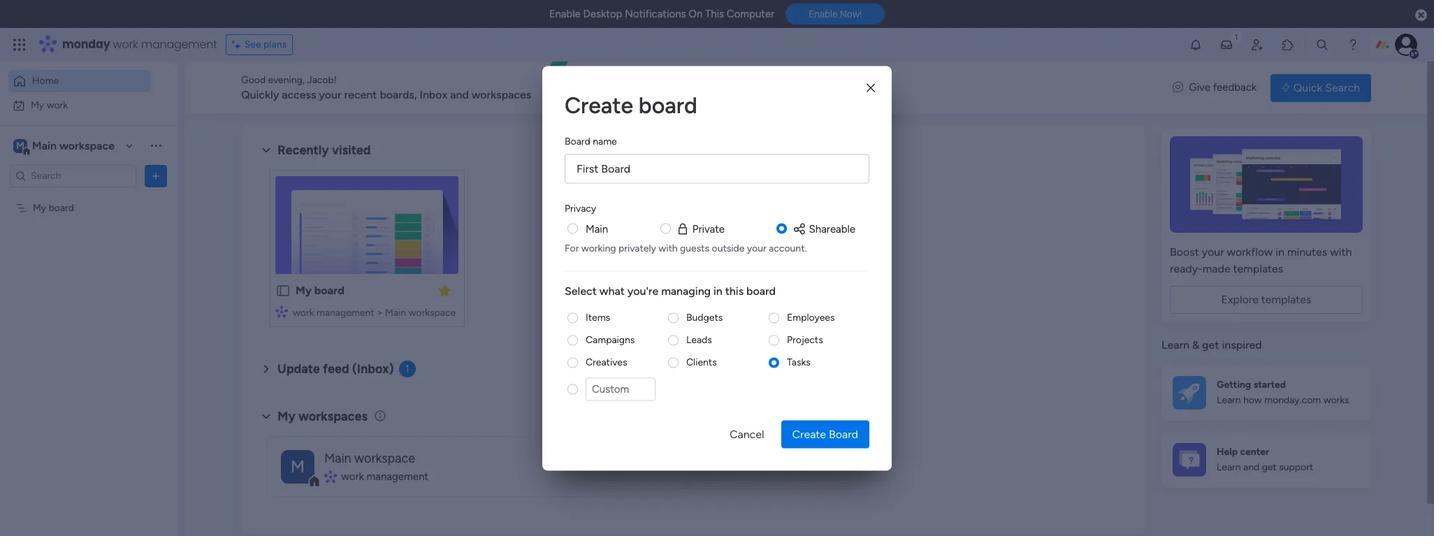 Task type: locate. For each thing, give the bounding box(es) containing it.
my board list box
[[0, 193, 178, 408]]

0 vertical spatial in
[[1276, 245, 1285, 259]]

1 vertical spatial management
[[317, 307, 374, 319]]

0 horizontal spatial board
[[565, 135, 591, 147]]

0 horizontal spatial create
[[565, 92, 634, 118]]

work down "home"
[[47, 99, 68, 111]]

workspaces inside good evening, jacob! quickly access your recent boards, inbox and workspaces
[[472, 88, 532, 101]]

learn down 'getting'
[[1217, 395, 1242, 406]]

enable left desktop
[[549, 8, 581, 20]]

1 horizontal spatial enable
[[809, 9, 838, 20]]

update feed (inbox)
[[278, 362, 394, 377]]

templates
[[1234, 262, 1284, 276], [1262, 293, 1312, 306]]

for
[[565, 242, 579, 254]]

learn inside help center learn and get support
[[1217, 462, 1242, 474]]

main up working
[[586, 222, 609, 235]]

now!
[[840, 9, 862, 20]]

your right outside
[[747, 242, 767, 254]]

0 horizontal spatial main workspace
[[32, 139, 115, 152]]

recent
[[344, 88, 377, 101]]

1 horizontal spatial your
[[747, 242, 767, 254]]

1
[[405, 363, 409, 375]]

and
[[450, 88, 469, 101], [1244, 462, 1260, 474]]

work inside button
[[47, 99, 68, 111]]

0 vertical spatial my board
[[33, 202, 74, 214]]

create board button
[[781, 420, 870, 448]]

what
[[600, 284, 625, 298]]

templates inside boost your workflow in minutes with ready-made templates
[[1234, 262, 1284, 276]]

workspace down remove from favorites "image"
[[409, 307, 456, 319]]

templates image image
[[1175, 136, 1359, 233]]

search
[[1326, 81, 1361, 94]]

enable
[[549, 8, 581, 20], [809, 9, 838, 20]]

Custom field
[[586, 378, 656, 401]]

Board name field
[[565, 154, 870, 183]]

plans
[[264, 38, 287, 50]]

enable inside button
[[809, 9, 838, 20]]

0 vertical spatial board
[[565, 135, 591, 147]]

2 horizontal spatial your
[[1203, 245, 1225, 259]]

get right &
[[1203, 338, 1220, 352]]

main inside privacy element
[[586, 222, 609, 235]]

employees
[[787, 312, 835, 323]]

0 horizontal spatial workspaces
[[299, 409, 368, 424]]

workspaces right inbox
[[472, 88, 532, 101]]

enable now! button
[[786, 4, 886, 25]]

v2 user feedback image
[[1174, 80, 1184, 96]]

explore templates button
[[1171, 286, 1364, 314]]

my down "home"
[[31, 99, 44, 111]]

learn left &
[[1162, 338, 1190, 352]]

management for work management
[[367, 470, 429, 483]]

0 vertical spatial workspace image
[[13, 138, 27, 153]]

your
[[319, 88, 342, 101], [747, 242, 767, 254], [1203, 245, 1225, 259]]

see plans
[[245, 38, 287, 50]]

option
[[0, 195, 178, 198]]

0 horizontal spatial your
[[319, 88, 342, 101]]

my board right public board image
[[296, 284, 345, 297]]

m for leftmost workspace image
[[16, 140, 24, 151]]

1 horizontal spatial create
[[793, 427, 827, 441]]

0 vertical spatial workspaces
[[472, 88, 532, 101]]

private
[[693, 222, 725, 235]]

learn for getting
[[1217, 395, 1242, 406]]

main
[[32, 139, 57, 152], [586, 222, 609, 235], [385, 307, 406, 319], [324, 451, 351, 466]]

cancel
[[730, 427, 765, 441]]

0 horizontal spatial get
[[1203, 338, 1220, 352]]

workspace
[[59, 139, 115, 152], [409, 307, 456, 319], [355, 451, 415, 466]]

give
[[1190, 81, 1211, 94]]

1 vertical spatial main workspace
[[324, 451, 415, 466]]

1 vertical spatial learn
[[1217, 395, 1242, 406]]

0 horizontal spatial with
[[659, 242, 678, 254]]

jacob simon image
[[1396, 34, 1418, 56]]

select what you're managing in this board
[[565, 284, 776, 298]]

get
[[1203, 338, 1220, 352], [1263, 462, 1277, 474]]

get down center
[[1263, 462, 1277, 474]]

and inside good evening, jacob! quickly access your recent boards, inbox and workspaces
[[450, 88, 469, 101]]

(inbox)
[[352, 362, 394, 377]]

0 horizontal spatial enable
[[549, 8, 581, 20]]

0 horizontal spatial in
[[714, 284, 723, 298]]

jacob!
[[307, 74, 337, 86]]

leads
[[687, 334, 712, 346]]

m for workspace image to the bottom
[[291, 456, 305, 477]]

for working privately with guests outside your account.
[[565, 242, 807, 254]]

main workspace
[[32, 139, 115, 152], [324, 451, 415, 466]]

0 vertical spatial workspace
[[59, 139, 115, 152]]

my work button
[[8, 94, 150, 116]]

good evening, jacob! quickly access your recent boards, inbox and workspaces
[[241, 74, 532, 101]]

enable left now!
[[809, 9, 838, 20]]

1 vertical spatial get
[[1263, 462, 1277, 474]]

main workspace up search in workspace field
[[32, 139, 115, 152]]

0 vertical spatial main workspace
[[32, 139, 115, 152]]

my board inside list box
[[33, 202, 74, 214]]

create board heading
[[565, 88, 870, 122]]

1 vertical spatial in
[[714, 284, 723, 298]]

your inside privacy element
[[747, 242, 767, 254]]

create for create board
[[793, 427, 827, 441]]

privacy element
[[565, 221, 870, 255]]

2 vertical spatial workspace
[[355, 451, 415, 466]]

workspace up work management
[[355, 451, 415, 466]]

1 vertical spatial and
[[1244, 462, 1260, 474]]

in
[[1276, 245, 1285, 259], [714, 284, 723, 298]]

create inside button
[[793, 427, 827, 441]]

0 horizontal spatial and
[[450, 88, 469, 101]]

my
[[31, 99, 44, 111], [33, 202, 46, 214], [296, 284, 312, 297], [278, 409, 296, 424]]

1 vertical spatial board
[[829, 427, 859, 441]]

0 vertical spatial and
[[450, 88, 469, 101]]

with
[[659, 242, 678, 254], [1331, 245, 1353, 259]]

0 vertical spatial m
[[16, 140, 24, 151]]

your inside good evening, jacob! quickly access your recent boards, inbox and workspaces
[[319, 88, 342, 101]]

1 vertical spatial workspace
[[409, 307, 456, 319]]

v2 bolt switch image
[[1283, 80, 1291, 95]]

my board down search in workspace field
[[33, 202, 74, 214]]

with right minutes
[[1331, 245, 1353, 259]]

help center learn and get support
[[1217, 446, 1314, 474]]

1 vertical spatial templates
[[1262, 293, 1312, 306]]

0 vertical spatial create
[[565, 92, 634, 118]]

0 horizontal spatial my board
[[33, 202, 74, 214]]

workspace up search in workspace field
[[59, 139, 115, 152]]

1 vertical spatial m
[[291, 456, 305, 477]]

1 horizontal spatial my board
[[296, 284, 345, 297]]

board inside list box
[[49, 202, 74, 214]]

1 horizontal spatial and
[[1244, 462, 1260, 474]]

1 horizontal spatial workspaces
[[472, 88, 532, 101]]

1 horizontal spatial board
[[829, 427, 859, 441]]

learn down "help"
[[1217, 462, 1242, 474]]

1 horizontal spatial m
[[291, 456, 305, 477]]

main down the my work
[[32, 139, 57, 152]]

public board image
[[276, 283, 291, 299]]

my board
[[33, 202, 74, 214], [296, 284, 345, 297]]

with inside privacy element
[[659, 242, 678, 254]]

board
[[639, 92, 698, 118], [49, 202, 74, 214], [314, 284, 345, 297], [747, 284, 776, 298]]

create inside heading
[[565, 92, 634, 118]]

open update feed (inbox) image
[[258, 361, 275, 378]]

1 horizontal spatial main workspace
[[324, 451, 415, 466]]

made
[[1203, 262, 1231, 276]]

1 vertical spatial create
[[793, 427, 827, 441]]

0 vertical spatial learn
[[1162, 338, 1190, 352]]

and down center
[[1244, 462, 1260, 474]]

and inside help center learn and get support
[[1244, 462, 1260, 474]]

monday
[[62, 36, 110, 52]]

quick search button
[[1271, 74, 1372, 102]]

ready-
[[1171, 262, 1203, 276]]

learn
[[1162, 338, 1190, 352], [1217, 395, 1242, 406], [1217, 462, 1242, 474]]

your up made
[[1203, 245, 1225, 259]]

learn inside the getting started learn how monday.com works
[[1217, 395, 1242, 406]]

search everything image
[[1316, 38, 1330, 52]]

items
[[586, 312, 611, 323]]

create up name on the left top of page
[[565, 92, 634, 118]]

create for create board
[[565, 92, 634, 118]]

1 horizontal spatial with
[[1331, 245, 1353, 259]]

update
[[278, 362, 320, 377]]

apps image
[[1282, 38, 1296, 52]]

templates right explore
[[1262, 293, 1312, 306]]

main workspace up work management
[[324, 451, 415, 466]]

1 horizontal spatial in
[[1276, 245, 1285, 259]]

create right cancel
[[793, 427, 827, 441]]

with left the guests
[[659, 242, 678, 254]]

my right close my workspaces icon
[[278, 409, 296, 424]]

m
[[16, 140, 24, 151], [291, 456, 305, 477]]

create board
[[565, 92, 698, 118]]

in left minutes
[[1276, 245, 1285, 259]]

in left this
[[714, 284, 723, 298]]

support
[[1280, 462, 1314, 474]]

workspace selection element
[[13, 137, 117, 156]]

component image
[[276, 305, 288, 318]]

main up component image
[[324, 451, 351, 466]]

m inside workspace selection element
[[16, 140, 24, 151]]

1 horizontal spatial get
[[1263, 462, 1277, 474]]

and right inbox
[[450, 88, 469, 101]]

0 vertical spatial templates
[[1234, 262, 1284, 276]]

2 vertical spatial learn
[[1217, 462, 1242, 474]]

cancel button
[[719, 420, 776, 448]]

your down jacob!
[[319, 88, 342, 101]]

templates down workflow
[[1234, 262, 1284, 276]]

0 horizontal spatial m
[[16, 140, 24, 151]]

work right monday
[[113, 36, 138, 52]]

0 vertical spatial get
[[1203, 338, 1220, 352]]

main inside workspace selection element
[[32, 139, 57, 152]]

recently visited
[[278, 143, 371, 158]]

projects
[[787, 334, 824, 346]]

help image
[[1347, 38, 1361, 52]]

management for work management > main workspace
[[317, 307, 374, 319]]

my down search in workspace field
[[33, 202, 46, 214]]

2 vertical spatial management
[[367, 470, 429, 483]]

help center element
[[1162, 432, 1372, 488]]

1 horizontal spatial workspace image
[[281, 450, 315, 484]]

create
[[565, 92, 634, 118], [793, 427, 827, 441]]

workspace image
[[13, 138, 27, 153], [281, 450, 315, 484]]

workspaces down 'update feed (inbox)'
[[299, 409, 368, 424]]

work
[[113, 36, 138, 52], [47, 99, 68, 111], [293, 307, 314, 319], [341, 470, 364, 483]]



Task type: describe. For each thing, give the bounding box(es) containing it.
work management > main workspace
[[293, 307, 456, 319]]

privately
[[619, 242, 657, 254]]

managing
[[662, 284, 711, 298]]

clients
[[687, 356, 717, 368]]

getting started learn how monday.com works
[[1217, 379, 1350, 406]]

explore templates
[[1222, 293, 1312, 306]]

how
[[1244, 395, 1263, 406]]

home button
[[8, 70, 150, 92]]

select what you're managing in this board option group
[[565, 311, 870, 409]]

&
[[1193, 338, 1200, 352]]

evening,
[[268, 74, 305, 86]]

board name heading
[[565, 134, 617, 148]]

name
[[593, 135, 617, 147]]

main workspace inside workspace selection element
[[32, 139, 115, 152]]

minutes
[[1288, 245, 1328, 259]]

close my workspaces image
[[258, 408, 275, 425]]

on
[[689, 8, 703, 20]]

center
[[1241, 446, 1270, 458]]

feed
[[323, 362, 349, 377]]

boost your workflow in minutes with ready-made templates
[[1171, 245, 1353, 276]]

select product image
[[13, 38, 27, 52]]

home
[[32, 75, 59, 87]]

work right component image
[[341, 470, 364, 483]]

help
[[1217, 446, 1239, 458]]

private button
[[676, 221, 725, 237]]

budgets
[[687, 312, 723, 323]]

guests
[[680, 242, 710, 254]]

my workspaces
[[278, 409, 368, 424]]

learn & get inspired
[[1162, 338, 1263, 352]]

visited
[[332, 143, 371, 158]]

enable desktop notifications on this computer
[[549, 8, 775, 20]]

privacy
[[565, 202, 597, 214]]

work management
[[341, 470, 429, 483]]

boards,
[[380, 88, 417, 101]]

board name
[[565, 135, 617, 147]]

my right public board image
[[296, 284, 312, 297]]

give feedback
[[1190, 81, 1257, 94]]

notifications image
[[1189, 38, 1203, 52]]

dapulse close image
[[1416, 8, 1428, 22]]

my inside button
[[31, 99, 44, 111]]

outside
[[712, 242, 745, 254]]

this
[[726, 284, 744, 298]]

desktop
[[584, 8, 623, 20]]

good
[[241, 74, 266, 86]]

board inside button
[[829, 427, 859, 441]]

quickly
[[241, 88, 279, 101]]

account.
[[769, 242, 807, 254]]

Search in workspace field
[[29, 168, 117, 184]]

workflow
[[1228, 245, 1274, 259]]

enable for enable now!
[[809, 9, 838, 20]]

working
[[582, 242, 616, 254]]

this
[[706, 8, 725, 20]]

works
[[1324, 395, 1350, 406]]

get inside help center learn and get support
[[1263, 462, 1277, 474]]

learn for help
[[1217, 462, 1242, 474]]

started
[[1254, 379, 1287, 391]]

main right >
[[385, 307, 406, 319]]

getting started element
[[1162, 365, 1372, 421]]

component image
[[324, 471, 337, 483]]

monday work management
[[62, 36, 217, 52]]

1 vertical spatial workspaces
[[299, 409, 368, 424]]

see
[[245, 38, 261, 50]]

my work
[[31, 99, 68, 111]]

enable for enable desktop notifications on this computer
[[549, 8, 581, 20]]

see plans button
[[226, 34, 293, 55]]

templates inside "explore templates" button
[[1262, 293, 1312, 306]]

notifications
[[625, 8, 686, 20]]

access
[[282, 88, 316, 101]]

inbox
[[420, 88, 448, 101]]

1 vertical spatial my board
[[296, 284, 345, 297]]

1 image
[[1231, 29, 1243, 44]]

shareable
[[809, 222, 856, 235]]

>
[[377, 307, 383, 319]]

quick search
[[1294, 81, 1361, 94]]

1 vertical spatial workspace image
[[281, 450, 315, 484]]

inspired
[[1223, 338, 1263, 352]]

recently
[[278, 143, 329, 158]]

create board
[[793, 427, 859, 441]]

0 horizontal spatial workspace image
[[13, 138, 27, 153]]

explore
[[1222, 293, 1259, 306]]

invite members image
[[1251, 38, 1265, 52]]

board inside heading
[[565, 135, 591, 147]]

select
[[565, 284, 597, 298]]

monday.com
[[1265, 395, 1322, 406]]

feedback
[[1214, 81, 1257, 94]]

in inside boost your workflow in minutes with ready-made templates
[[1276, 245, 1285, 259]]

remove from favorites image
[[438, 284, 452, 298]]

boost
[[1171, 245, 1200, 259]]

privacy heading
[[565, 201, 597, 215]]

campaigns
[[586, 334, 635, 346]]

quick
[[1294, 81, 1323, 94]]

close image
[[867, 83, 876, 93]]

with inside boost your workflow in minutes with ready-made templates
[[1331, 245, 1353, 259]]

my inside list box
[[33, 202, 46, 214]]

you're
[[628, 284, 659, 298]]

computer
[[727, 8, 775, 20]]

0 vertical spatial management
[[141, 36, 217, 52]]

your inside boost your workflow in minutes with ready-made templates
[[1203, 245, 1225, 259]]

getting
[[1217, 379, 1252, 391]]

select what you're managing in this board heading
[[565, 283, 870, 300]]

creatives
[[586, 356, 628, 368]]

tasks
[[787, 356, 811, 368]]

inbox image
[[1220, 38, 1234, 52]]

in inside heading
[[714, 284, 723, 298]]

work right component icon
[[293, 307, 314, 319]]

enable now!
[[809, 9, 862, 20]]

close recently visited image
[[258, 142, 275, 159]]

main button
[[586, 221, 609, 237]]



Task type: vqa. For each thing, say whether or not it's contained in the screenshot.
Select what you're managing in this board
yes



